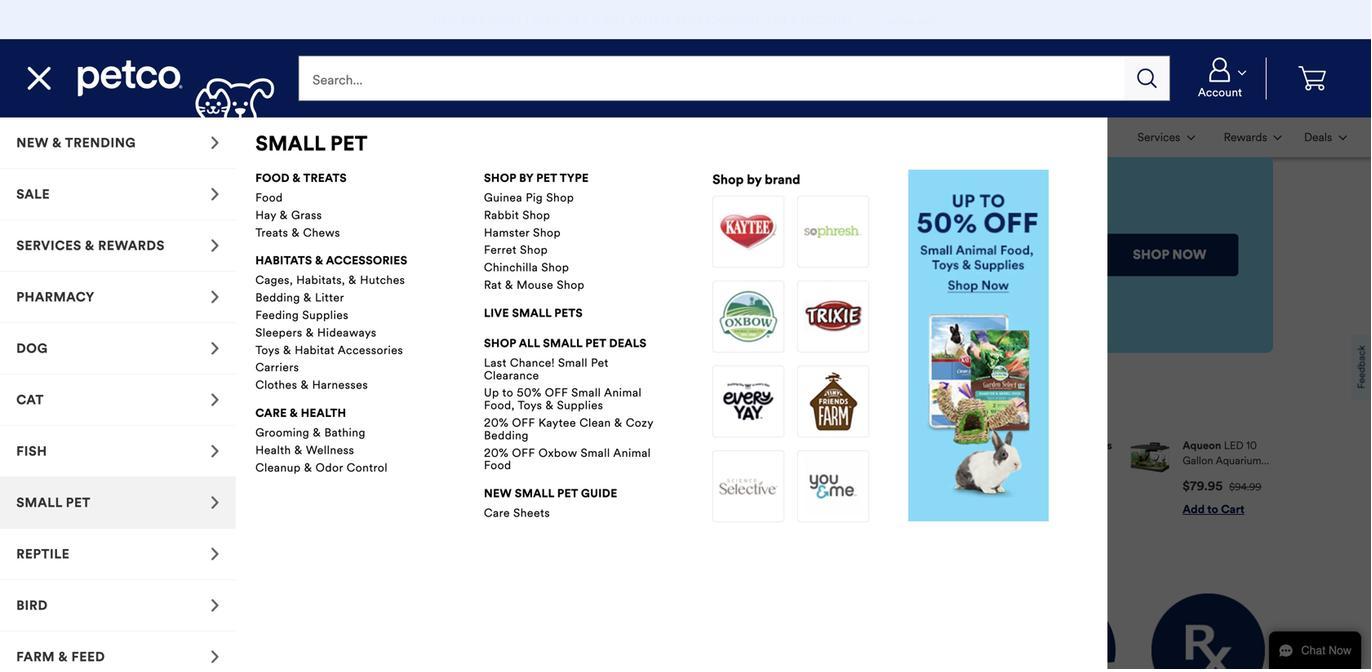 Task type: locate. For each thing, give the bounding box(es) containing it.
shop down chinchilla shop link
[[557, 278, 585, 292]]

0 horizontal spatial 50%
[[517, 386, 542, 400]]

bedding
[[256, 291, 300, 305], [484, 429, 529, 443]]

up to 50% off small animal food, toys & supplies link
[[484, 386, 656, 413]]

1 carat right icon 13 button from the top
[[0, 169, 236, 220]]

food & treats food hay & grass treats & chews
[[256, 171, 347, 240]]

carat down icon 13 image for first carat down icon 13 popup button from right
[[1339, 136, 1347, 141]]

small down shop all small pet deals link
[[558, 356, 588, 370]]

0 horizontal spatial food
[[256, 191, 283, 205]]

4 carat right icon 13 button from the top
[[0, 529, 236, 580]]

0 vertical spatial pet
[[591, 356, 609, 370]]

carat down icon 13 image for 2nd carat down icon 13 popup button from the left
[[1274, 136, 1282, 141]]

selling
[[376, 403, 430, 419]]

2 horizontal spatial carat down icon 13 button
[[1295, 119, 1357, 155]]

search image
[[1138, 69, 1157, 88]]

20% down the food,
[[484, 416, 509, 430]]

1 vertical spatial food
[[484, 459, 512, 473]]

oxbow
[[539, 446, 578, 460]]

0 vertical spatial animal
[[604, 386, 642, 400]]

shop up rat & mouse shop link
[[542, 261, 569, 275]]

chinchilla
[[484, 261, 538, 275]]

hamster shop link
[[484, 226, 656, 240]]

shop reptile image
[[211, 548, 220, 561]]

& up grooming on the left of page
[[290, 406, 298, 420]]

small
[[558, 356, 588, 370], [572, 386, 601, 400], [581, 446, 610, 460]]

shop cat image
[[211, 394, 220, 407]]

1 shop from the top
[[484, 171, 516, 185]]

list item
[[13, 118, 157, 157], [157, 118, 321, 157]]

pig
[[526, 191, 543, 205]]

0 vertical spatial bedding
[[256, 291, 300, 305]]

1 horizontal spatial bedding
[[484, 429, 529, 443]]

accessories
[[326, 254, 408, 268]]

& down health
[[313, 426, 321, 440]]

small up last chance! small pet clearance link
[[543, 336, 583, 351]]

1 vertical spatial pet
[[184, 556, 215, 581]]

up
[[484, 386, 499, 400]]

grooming & bathing link
[[256, 426, 427, 440]]

pet down shop all small pet deals link
[[591, 356, 609, 370]]

shop sale image
[[211, 188, 220, 201]]

6 carat right icon 13 button from the top
[[0, 580, 236, 632]]

1 vertical spatial 50%
[[517, 386, 542, 400]]

supplies inside shop all small pet deals last chance! small pet clearance up to 50% off small animal food, toys & supplies 20% off kaytee clean & cozy bedding 20% off oxbow small animal food
[[557, 398, 604, 413]]

pets
[[555, 306, 583, 320]]

1 list item from the left
[[13, 118, 157, 157]]

pet left deals
[[586, 336, 606, 351]]

1 vertical spatial sign
[[176, 467, 207, 484]]

$79.95 list item
[[1131, 439, 1274, 517]]

bedding down the food,
[[484, 429, 529, 443]]

accessories
[[338, 343, 403, 357]]

wellness
[[306, 443, 354, 458]]

the
[[191, 398, 219, 421]]

0 vertical spatial supplies
[[302, 308, 349, 322]]

small down mouse
[[512, 306, 552, 320]]

toys right to
[[518, 398, 542, 413]]

3 carat right icon 13 button from the top
[[0, 478, 236, 529]]

cozy
[[626, 416, 654, 430]]

clearance event, up to 50% off
[[527, 11, 761, 28]]

off
[[735, 11, 761, 28], [545, 386, 568, 400], [512, 416, 535, 430], [512, 446, 535, 460]]

0 horizontal spatial carat down icon 13 button
[[1128, 119, 1205, 155]]

hamster
[[484, 226, 530, 240]]

sign left "in"
[[176, 467, 207, 484]]

1 vertical spatial animal
[[613, 446, 651, 460]]

bedding & litter link
[[256, 291, 427, 305]]

1 horizontal spatial supplies
[[557, 398, 604, 413]]

small down last chance! small pet clearance link
[[572, 386, 601, 400]]

$5.99
[[867, 479, 901, 494]]

food up hay
[[256, 191, 283, 205]]

shop services & rewards image
[[211, 239, 220, 252]]

0 horizontal spatial sign
[[98, 398, 137, 421]]

habitats & accessories link
[[256, 252, 408, 270]]

shop inside the shop by pet type guinea pig shop rabbit shop hamster shop ferret shop chinchilla shop rat & mouse shop
[[484, 171, 516, 185]]

1 horizontal spatial 50%
[[703, 11, 731, 28]]

small inside new small pet guide care sheets
[[515, 487, 554, 501]]

small inside live small pets link
[[512, 306, 552, 320]]

carat down icon 13 image
[[1238, 70, 1247, 75], [1187, 136, 1196, 141], [1274, 136, 1282, 141], [1339, 136, 1347, 141]]

cages,
[[256, 273, 293, 288]]

1 carat down icon 13 button from the left
[[1128, 119, 1205, 155]]

shop small pet image
[[211, 496, 220, 509]]

1 vertical spatial bedding
[[484, 429, 529, 443]]

1 horizontal spatial food
[[484, 459, 512, 473]]

2 carat right icon 13 button from the top
[[0, 220, 236, 272]]

carat right icon 13 button
[[0, 118, 236, 169], [0, 272, 236, 323], [0, 478, 236, 529], [0, 529, 236, 580]]

shop by pet type link
[[484, 170, 589, 187]]

for
[[161, 398, 186, 421]]

1 horizontal spatial pet
[[591, 356, 609, 370]]

1 vertical spatial supplies
[[557, 398, 604, 413]]

rat & mouse shop link
[[484, 278, 656, 292]]

rabbit
[[484, 208, 519, 222]]

carat right icon 13 button
[[0, 169, 236, 220], [0, 220, 236, 272], [0, 323, 236, 375], [0, 375, 236, 426], [0, 426, 236, 478], [0, 580, 236, 632], [0, 632, 236, 669]]

1 vertical spatial toys
[[518, 398, 542, 413]]

& right rat
[[505, 278, 513, 292]]

toys inside habitats & accessories cages, habitats, & hutches bedding & litter feeding supplies sleepers & hideaways toys & habitat accessories carriers clothes & harnesses
[[256, 343, 280, 357]]

food up "new"
[[484, 459, 512, 473]]

2 20% from the top
[[484, 446, 509, 460]]

cleanup
[[256, 461, 301, 475]]

small down clean
[[581, 446, 610, 460]]

0 horizontal spatial toys
[[256, 343, 280, 357]]

food
[[256, 171, 290, 185]]

supplies down litter
[[302, 308, 349, 322]]

supplies
[[302, 308, 349, 322], [557, 398, 604, 413]]

shop now link
[[778, 6, 844, 20]]

1 vertical spatial 20%
[[484, 446, 509, 460]]

bedding inside habitats & accessories cages, habitats, & hutches bedding & litter feeding supplies sleepers & hideaways toys & habitat accessories carriers clothes & harnesses
[[256, 291, 300, 305]]

food inside shop all small pet deals last chance! small pet clearance up to 50% off small animal food, toys & supplies 20% off kaytee clean & cozy bedding 20% off oxbow small animal food
[[484, 459, 512, 473]]

cleanup & odor control link
[[256, 461, 427, 475]]

7 carat right icon 13 button from the top
[[0, 632, 236, 669]]

new
[[484, 487, 512, 501]]

animal up cozy
[[604, 386, 642, 400]]

small up sheets
[[515, 487, 554, 501]]

bathing
[[324, 426, 366, 440]]

event,
[[611, 11, 658, 28]]

up
[[661, 11, 678, 28]]

food,
[[484, 398, 515, 413]]

pet inside the shop by pet type guinea pig shop rabbit shop hamster shop ferret shop chinchilla shop rat & mouse shop
[[536, 171, 557, 185]]

0 horizontal spatial pet
[[184, 556, 215, 581]]

shop inside shop all small pet deals last chance! small pet clearance up to 50% off small animal food, toys & supplies 20% off kaytee clean & cozy bedding 20% off oxbow small animal food
[[484, 336, 516, 351]]

care
[[256, 406, 287, 420]]

& left odor
[[304, 461, 312, 475]]

last chance! small pet clearance link
[[484, 356, 656, 383]]

farm and feed deals image
[[1003, 594, 1116, 669]]

list
[[13, 118, 321, 157], [1127, 118, 1359, 157], [341, 426, 1274, 530]]

Search search field
[[298, 56, 1125, 101]]

supplies up clean
[[557, 398, 604, 413]]

shop up last on the bottom of page
[[484, 336, 516, 351]]

1 vertical spatial shop
[[484, 336, 516, 351]]

guinea
[[484, 191, 523, 205]]

small pet list item
[[0, 118, 1108, 669]]

shop up ferret shop link
[[533, 226, 561, 240]]

animal down cozy
[[613, 446, 651, 460]]

pet right by on the top left of the page
[[536, 171, 557, 185]]

0 vertical spatial toys
[[256, 343, 280, 357]]

toys & habitat accessories link
[[256, 343, 427, 357]]

$94.99
[[1230, 481, 1262, 494]]

food & treats link
[[256, 170, 347, 187]]

50% inside shop all small pet deals last chance! small pet clearance up to 50% off small animal food, toys & supplies 20% off kaytee clean & cozy bedding 20% off oxbow small animal food
[[517, 386, 542, 400]]

shop by pet type guinea pig shop rabbit shop hamster shop ferret shop chinchilla shop rat & mouse shop
[[484, 171, 589, 292]]

hideaways
[[317, 326, 377, 340]]

sign in button
[[98, 458, 302, 493]]

control
[[347, 461, 388, 475]]

pet right by
[[184, 556, 215, 581]]

0 horizontal spatial bedding
[[256, 291, 300, 305]]

shop now exclusions apply
[[777, 6, 845, 32]]

dog deals image
[[106, 594, 220, 669]]

2 carat right icon 13 button from the top
[[0, 272, 236, 323]]

best selling products
[[341, 403, 504, 419]]

bedding up the feeding
[[256, 291, 300, 305]]

carat down icon 13 button
[[1128, 119, 1205, 155], [1208, 119, 1292, 155], [1295, 119, 1357, 155]]

1 horizontal spatial carat down icon 13 button
[[1208, 119, 1292, 155]]

pet inside new small pet guide care sheets
[[557, 487, 578, 501]]

0 vertical spatial 20%
[[484, 416, 509, 430]]

toys
[[256, 343, 280, 357], [518, 398, 542, 413]]

shop by brand
[[713, 171, 801, 188]]

1 horizontal spatial sign
[[176, 467, 207, 484]]

1 horizontal spatial toys
[[518, 398, 542, 413]]

0 vertical spatial shop
[[484, 171, 516, 185]]

shop farm & feed image
[[211, 651, 220, 664]]

20% up "new"
[[484, 446, 509, 460]]

food
[[256, 191, 283, 205], [484, 459, 512, 473]]

sign in for the best experience
[[98, 398, 261, 444]]

20%
[[484, 416, 509, 430], [484, 446, 509, 460]]

pet inside shop all small pet deals last chance! small pet clearance up to 50% off small animal food, toys & supplies 20% off kaytee clean & cozy bedding 20% off oxbow small animal food
[[591, 356, 609, 370]]

1 carat right icon 13 button from the top
[[0, 118, 236, 169]]

pet up care sheets 'link' on the bottom left of the page
[[557, 487, 578, 501]]

sign left in at the bottom left of the page
[[98, 398, 137, 421]]

sign inside sign in for the best experience
[[98, 398, 137, 421]]

best
[[224, 398, 261, 421]]

0 vertical spatial food
[[256, 191, 283, 205]]

shop
[[484, 171, 516, 185], [484, 336, 516, 351]]

0 horizontal spatial supplies
[[302, 308, 349, 322]]

to
[[502, 386, 514, 400]]

shop up guinea
[[484, 171, 516, 185]]

0 vertical spatial small
[[558, 356, 588, 370]]

mouse
[[517, 278, 554, 292]]

0 vertical spatial sign
[[98, 398, 137, 421]]

shop
[[778, 6, 810, 20], [713, 171, 744, 188], [546, 191, 574, 205], [523, 208, 551, 222], [533, 226, 561, 240], [520, 243, 548, 257], [542, 261, 569, 275], [557, 278, 585, 292]]

& right the food
[[293, 171, 301, 185]]

health & wellness link
[[256, 443, 427, 458]]

shop up exclusions
[[778, 6, 810, 20]]

small
[[256, 131, 325, 156], [512, 306, 552, 320], [543, 336, 583, 351], [515, 487, 554, 501]]

chinchilla shop link
[[484, 261, 656, 275]]

shop left by
[[713, 171, 744, 188]]

50%
[[703, 11, 731, 28], [517, 386, 542, 400]]

2 shop from the top
[[484, 336, 516, 351]]

small up the food & treats link
[[256, 131, 325, 156]]

shop for shop all small pet deals
[[484, 336, 516, 351]]

pet up treats on the left
[[330, 131, 368, 156]]

toys up carriers
[[256, 343, 280, 357]]

clothes & harnesses link
[[256, 378, 427, 392]]

small pet list
[[0, 118, 1108, 669]]

sign inside button
[[176, 467, 207, 484]]



Task type: describe. For each thing, give the bounding box(es) containing it.
guide
[[581, 487, 618, 501]]

shop fish image
[[211, 445, 220, 458]]

& down habitats,
[[304, 291, 312, 305]]

feeding
[[256, 308, 299, 322]]

health
[[301, 406, 346, 420]]

& right hay
[[280, 208, 288, 222]]

off down last chance! small pet clearance link
[[545, 386, 568, 400]]

hay & grass link
[[256, 208, 427, 222]]

shop bird image
[[211, 599, 220, 612]]

shop up chinchilla
[[520, 243, 548, 257]]

last
[[484, 356, 507, 370]]

live small pets link
[[484, 305, 583, 322]]

odor
[[316, 461, 343, 475]]

1 20% from the top
[[484, 416, 509, 430]]

2 list item from the left
[[157, 118, 321, 157]]

rat
[[484, 278, 502, 292]]

food inside food & treats food hay & grass treats & chews
[[256, 191, 283, 205]]

carat down icon 13 button
[[1181, 57, 1260, 99]]

grass
[[291, 208, 322, 222]]

sign in link
[[98, 458, 302, 493]]

products
[[433, 403, 504, 419]]

habitats
[[256, 254, 312, 268]]

$14.99
[[709, 479, 748, 494]]

shop pharmacy image
[[211, 291, 220, 304]]

deals
[[98, 556, 150, 581]]

chews
[[303, 226, 340, 240]]

sign in
[[176, 467, 224, 484]]

3 carat right icon 13 button from the top
[[0, 323, 236, 375]]

brand
[[765, 171, 801, 188]]

litter
[[315, 291, 344, 305]]

pet pharmacy image
[[1152, 594, 1265, 669]]

$14.99 $9.99
[[709, 479, 781, 494]]

treats
[[256, 226, 288, 240]]

habitats & accessories cages, habitats, & hutches bedding & litter feeding supplies sleepers & hideaways toys & habitat accessories carriers clothes & harnesses
[[256, 254, 408, 392]]

deals
[[609, 336, 647, 351]]

shop for shop by pet type
[[484, 171, 516, 185]]

$9.99
[[754, 481, 781, 494]]

clean
[[580, 416, 611, 430]]

hay
[[256, 208, 277, 222]]

chance!
[[510, 356, 555, 370]]

& down grass
[[292, 226, 300, 240]]

$10.99
[[1025, 479, 1064, 494]]

bedding inside shop all small pet deals last chance! small pet clearance up to 50% off small animal food, toys & supplies 20% off kaytee clean & cozy bedding 20% off oxbow small animal food
[[484, 429, 529, 443]]

1 vertical spatial small
[[572, 386, 601, 400]]

shop up 'rabbit shop' link
[[546, 191, 574, 205]]

ferret
[[484, 243, 517, 257]]

shop all small pet deals last chance! small pet clearance up to 50% off small animal food, toys & supplies 20% off kaytee clean & cozy bedding 20% off oxbow small animal food
[[484, 336, 654, 473]]

habitat
[[295, 343, 335, 357]]

cages, habitats, & hutches link
[[256, 273, 427, 288]]

& left cozy
[[615, 416, 623, 430]]

shop inside 'shop now exclusions apply'
[[778, 6, 810, 20]]

& right clothes
[[301, 378, 309, 392]]

& inside the shop by pet type guinea pig shop rabbit shop hamster shop ferret shop chinchilla shop rat & mouse shop
[[505, 278, 513, 292]]

3 carat down icon 13 button from the left
[[1295, 119, 1357, 155]]

2 vertical spatial small
[[581, 446, 610, 460]]

0 vertical spatial 50%
[[703, 11, 731, 28]]

rabbit shop link
[[484, 208, 656, 222]]

$79.95 $94.99
[[1183, 479, 1262, 494]]

by
[[519, 171, 534, 185]]

now
[[813, 6, 844, 20]]

20% off oxbow small animal food link
[[484, 446, 656, 473]]

& up habitats,
[[315, 254, 323, 268]]

clothes
[[256, 378, 297, 392]]

carat down icon 13 image inside carat down icon 13 dropdown button
[[1238, 70, 1247, 75]]

small inside shop all small pet deals last chance! small pet clearance up to 50% off small animal food, toys & supplies 20% off kaytee clean & cozy bedding 20% off oxbow small animal food
[[543, 336, 583, 351]]

ferret shop link
[[484, 243, 656, 257]]

deals by pet type
[[98, 556, 265, 581]]

$79.95
[[1183, 479, 1223, 494]]

shop dog image
[[211, 342, 220, 355]]

off left exclusions
[[735, 11, 761, 28]]

2 carat down icon 13 button from the left
[[1208, 119, 1292, 155]]

exclusions
[[777, 22, 819, 32]]

list containing $76.99
[[341, 426, 1274, 530]]

guinea pig shop link
[[484, 191, 656, 205]]

4 carat right icon 13 button from the top
[[0, 375, 236, 426]]

$76.99
[[551, 479, 592, 494]]

carriers link
[[256, 361, 427, 375]]

& up kaytee
[[546, 398, 554, 413]]

carat right icon 13 button inside "small pet" list item
[[0, 478, 236, 529]]

treats & chews link
[[256, 226, 427, 240]]

shop all small pet deals link
[[484, 335, 647, 352]]

food link
[[256, 191, 427, 205]]

shop new & trending image
[[211, 136, 220, 149]]

carriers
[[256, 361, 299, 375]]

small pet
[[256, 131, 368, 156]]

harnesses
[[312, 378, 368, 392]]

small pet link
[[256, 131, 368, 156]]

hutches
[[360, 273, 405, 288]]

& down grooming on the left of page
[[295, 443, 303, 458]]

health
[[256, 443, 291, 458]]

off left oxbow
[[512, 446, 535, 460]]

sign for sign in
[[176, 467, 207, 484]]

supplies inside habitats & accessories cages, habitats, & hutches bedding & litter feeding supplies sleepers & hideaways toys & habitat accessories carriers clothes & harnesses
[[302, 308, 349, 322]]

kaytee
[[539, 416, 576, 430]]

care & health grooming & bathing health & wellness cleanup & odor control
[[256, 406, 388, 475]]

carat down icon 13 image for 3rd carat down icon 13 popup button from right
[[1187, 136, 1196, 141]]

sleepers
[[256, 326, 303, 340]]

care sheets link
[[484, 506, 656, 521]]

apply
[[821, 22, 845, 32]]

live small pets
[[484, 306, 583, 320]]

& down sleepers
[[283, 343, 291, 357]]

to
[[681, 11, 700, 28]]

5 carat right icon 13 button from the top
[[0, 426, 236, 478]]

$5.99 list item
[[815, 439, 958, 517]]

new small pet guide link
[[484, 485, 618, 503]]

sign for sign in for the best experience
[[98, 398, 137, 421]]

& up the bedding & litter link on the top left of the page
[[349, 273, 357, 288]]

best
[[341, 403, 373, 419]]

by
[[155, 556, 179, 581]]

shop down pig
[[523, 208, 551, 222]]

pet inside shop all small pet deals last chance! small pet clearance up to 50% off small animal food, toys & supplies 20% off kaytee clean & cozy bedding 20% off oxbow small animal food
[[586, 336, 606, 351]]

$76.99 list item
[[499, 439, 642, 517]]

experience
[[98, 422, 195, 444]]

sleepers & hideaways link
[[256, 326, 427, 340]]

habitats,
[[296, 273, 345, 288]]

care
[[484, 506, 510, 521]]

type
[[219, 556, 265, 581]]

type
[[560, 171, 589, 185]]

off down the food,
[[512, 416, 535, 430]]

toys inside shop all small pet deals last chance! small pet clearance up to 50% off small animal food, toys & supplies 20% off kaytee clean & cozy bedding 20% off oxbow small animal food
[[518, 398, 542, 413]]

$10.99 list item
[[973, 439, 1116, 517]]

& up habitat
[[306, 326, 314, 340]]



Task type: vqa. For each thing, say whether or not it's contained in the screenshot.
left Carat down icon 13 popup button
yes



